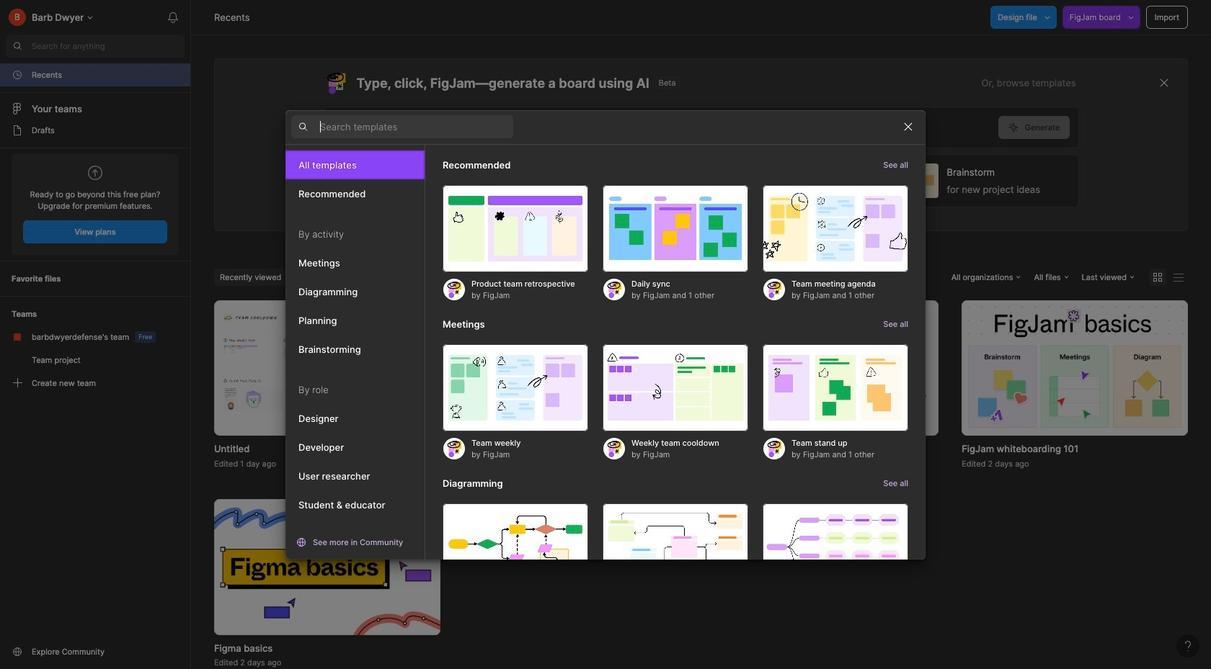 Task type: locate. For each thing, give the bounding box(es) containing it.
Search for anything text field
[[32, 40, 185, 52]]

Search templates text field
[[320, 118, 513, 136]]

weekly team cooldown image
[[603, 344, 748, 432]]

dialog
[[285, 110, 926, 620]]

file thumbnail image
[[713, 301, 939, 436], [962, 301, 1188, 436], [221, 310, 433, 427], [471, 310, 682, 427], [214, 500, 440, 636]]

Ex: A weekly team meeting, starting with an ice breaker field
[[324, 107, 998, 148]]



Task type: describe. For each thing, give the bounding box(es) containing it.
product team retrospective image
[[443, 185, 588, 272]]

bell 32 image
[[161, 6, 185, 29]]

uml diagram image
[[603, 504, 748, 591]]

team stand up image
[[763, 344, 908, 432]]

search 32 image
[[6, 35, 29, 58]]

recent 16 image
[[12, 69, 23, 81]]

diagram basics image
[[443, 504, 588, 591]]

community 16 image
[[12, 647, 23, 658]]

page 16 image
[[12, 125, 23, 136]]

team meeting agenda image
[[763, 185, 908, 272]]

mindmap image
[[763, 504, 908, 591]]

team weekly image
[[443, 344, 588, 432]]

daily sync image
[[603, 185, 748, 272]]



